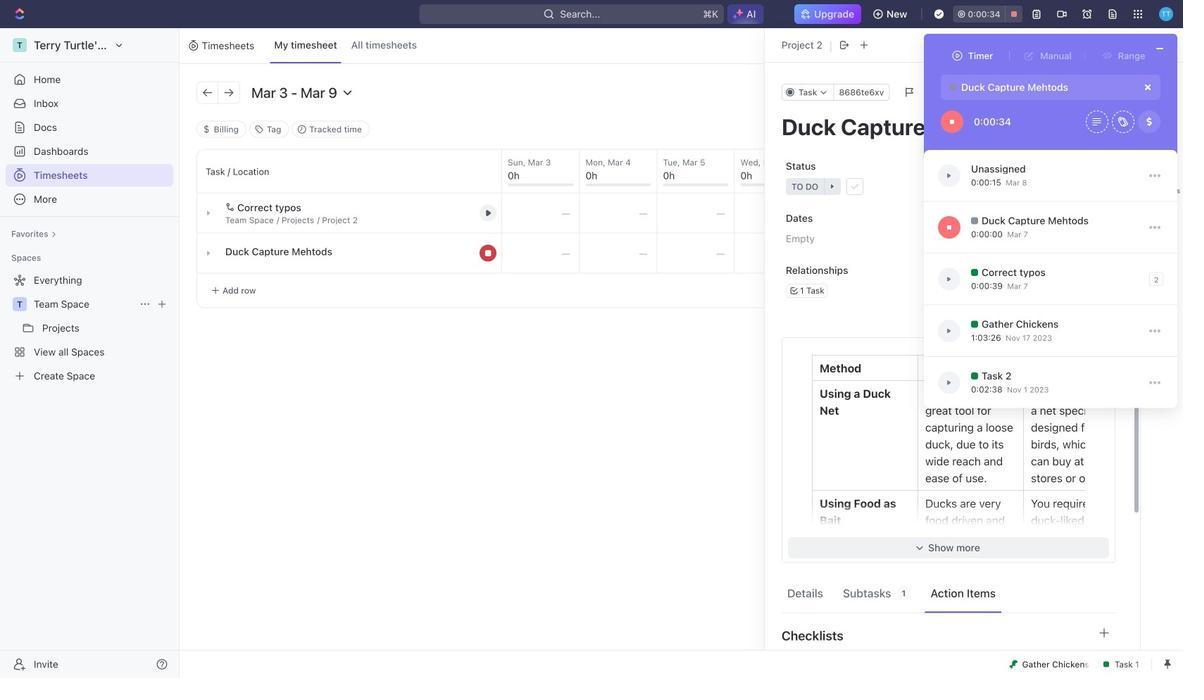 Task type: locate. For each thing, give the bounding box(es) containing it.
— text field
[[580, 193, 657, 233], [658, 193, 735, 233], [735, 193, 812, 233], [890, 193, 967, 233], [968, 193, 1045, 233], [1045, 193, 1144, 233], [502, 234, 580, 273], [813, 234, 890, 273], [890, 234, 967, 273], [968, 234, 1045, 273]]

— text field
[[502, 193, 580, 233], [813, 193, 890, 233], [580, 234, 657, 273], [658, 234, 735, 273], [735, 234, 812, 273], [1045, 234, 1144, 273]]

tree inside "sidebar" navigation
[[6, 269, 173, 388]]

task sidebar navigation tab list
[[1144, 71, 1181, 244]]

team space, , element
[[13, 297, 27, 311]]

tree
[[6, 269, 173, 388]]



Task type: describe. For each thing, give the bounding box(es) containing it.
terry turtle's workspace, , element
[[13, 38, 27, 52]]

sidebar navigation
[[0, 28, 183, 679]]

drumstick bite image
[[1010, 661, 1019, 669]]

Edit task name text field
[[782, 113, 1116, 140]]



Task type: vqa. For each thing, say whether or not it's contained in the screenshot.
The Task Sidebar Navigation tab list
yes



